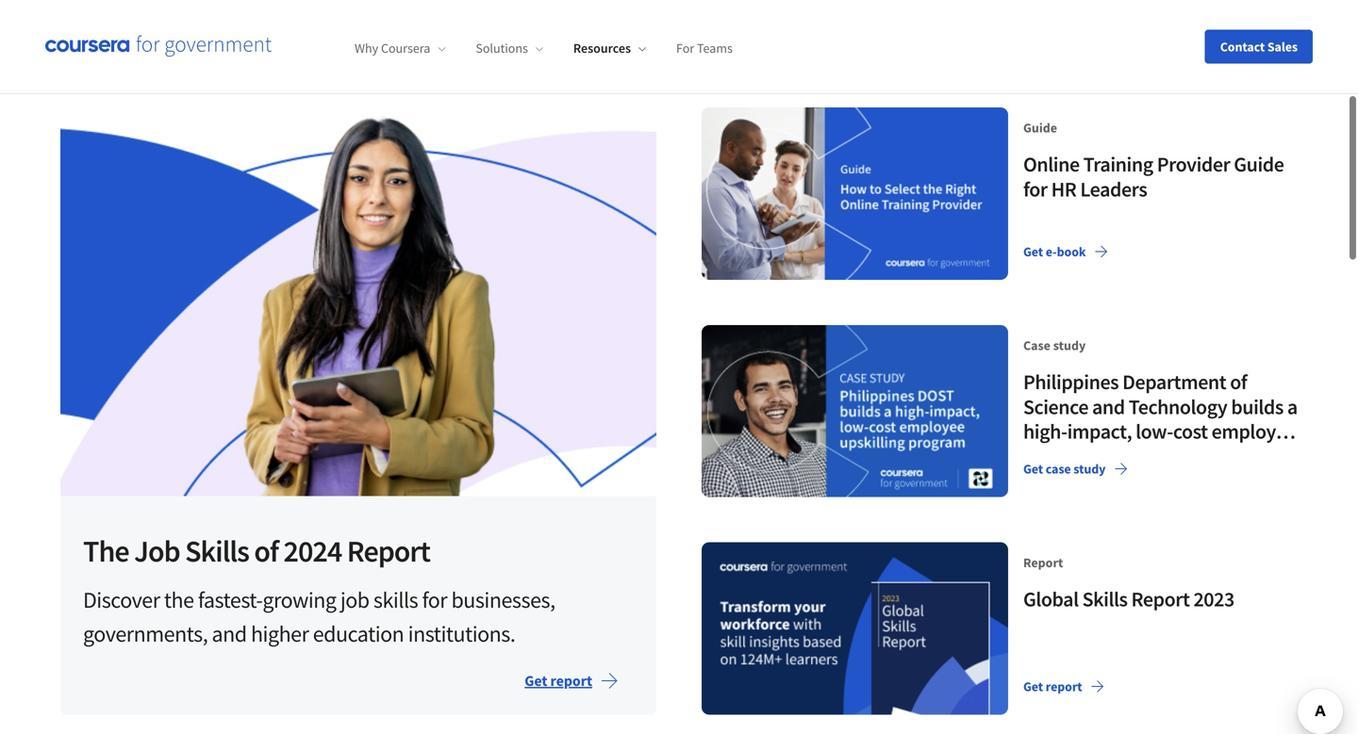 Task type: vqa. For each thing, say whether or not it's contained in the screenshot.
"Resources" link
yes



Task type: locate. For each thing, give the bounding box(es) containing it.
1 horizontal spatial guide
[[1234, 152, 1284, 177]]

coursera for government image
[[45, 36, 272, 58]]

science
[[1024, 394, 1089, 420]]

upskilling
[[1024, 444, 1107, 470]]

sales
[[1268, 38, 1298, 55]]

resources for resources for campus
[[1084, 25, 1160, 45]]

for
[[676, 40, 695, 57]]

why coursera
[[355, 40, 431, 57]]

report for report
[[1046, 679, 1083, 696]]

1 vertical spatial guide
[[1234, 152, 1284, 177]]

0 vertical spatial skills
[[185, 532, 249, 570]]

of
[[1230, 369, 1248, 395], [254, 532, 278, 570]]

1 horizontal spatial case
[[1024, 337, 1051, 354]]

growing
[[263, 586, 336, 615]]

for
[[1164, 25, 1185, 45], [1024, 176, 1048, 202], [422, 586, 447, 615]]

0 vertical spatial case
[[392, 24, 427, 45]]

governments,
[[83, 620, 208, 648]]

1 horizontal spatial for
[[1024, 176, 1048, 202]]

2 vertical spatial for
[[422, 586, 447, 615]]

tab list
[[60, 12, 634, 61]]

id58504 jobskillsreport resourcetile 312x176 2x-1 image
[[60, 108, 657, 497]]

for left campus
[[1164, 25, 1185, 45]]

1 horizontal spatial report
[[1046, 679, 1083, 696]]

and inside discover the fastest-growing job skills for businesses, governments, and higher education institutions.
[[212, 620, 247, 648]]

1 horizontal spatial and
[[1093, 394, 1125, 420]]

low-
[[1136, 419, 1173, 445]]

webinars
[[530, 24, 600, 45]]

all resources link
[[60, 12, 177, 58]]

0 horizontal spatial and
[[212, 620, 247, 648]]

0 horizontal spatial get report button
[[510, 659, 634, 704]]

study inside get case study button
[[1074, 461, 1106, 478]]

get report
[[525, 672, 592, 691], [1024, 679, 1083, 696]]

0 horizontal spatial of
[[254, 532, 278, 570]]

global
[[1024, 587, 1079, 613]]

impact,
[[1068, 419, 1132, 445]]

1 horizontal spatial of
[[1230, 369, 1248, 395]]

1 horizontal spatial skills
[[1083, 587, 1128, 613]]

1 horizontal spatial get report button
[[1016, 670, 1113, 704]]

skills
[[185, 532, 249, 570], [1083, 587, 1128, 613]]

and down fastest-
[[212, 620, 247, 648]]

report
[[551, 672, 592, 691], [1046, 679, 1083, 696]]

case
[[1046, 461, 1071, 478]]

2023
[[1194, 587, 1235, 613]]

get for report
[[1024, 679, 1044, 696]]

0 vertical spatial and
[[1093, 394, 1125, 420]]

get
[[1024, 243, 1044, 260], [1024, 461, 1044, 478], [525, 672, 548, 691], [1024, 679, 1044, 696]]

study
[[1054, 337, 1086, 354], [1074, 461, 1106, 478]]

skills right global
[[1083, 587, 1128, 613]]

get down businesses,
[[525, 672, 548, 691]]

0 horizontal spatial report
[[551, 672, 592, 691]]

leaders
[[1081, 176, 1148, 202]]

cost
[[1173, 419, 1208, 445]]

1 horizontal spatial resources
[[1084, 25, 1160, 45]]

get for the job skills of 2024 report
[[525, 672, 548, 691]]

1 horizontal spatial get report
[[1024, 679, 1083, 696]]

study right "case" on the bottom
[[1074, 461, 1106, 478]]

tab list containing all resources
[[60, 12, 634, 61]]

guide
[[1024, 119, 1058, 136], [1234, 152, 1284, 177]]

get e-book button
[[1016, 235, 1116, 269]]

contact sales
[[1221, 38, 1298, 55]]

report up skills
[[347, 532, 430, 570]]

get case study
[[1024, 461, 1106, 478]]

1 vertical spatial for
[[1024, 176, 1048, 202]]

all
[[72, 24, 91, 45]]

books
[[226, 24, 271, 45]]

get report for report
[[1024, 679, 1083, 696]]

and
[[1093, 394, 1125, 420], [212, 620, 247, 648]]

online
[[1024, 152, 1080, 177]]

technology
[[1129, 394, 1228, 420]]

guide right provider
[[1234, 152, 1284, 177]]

0 horizontal spatial skills
[[185, 532, 249, 570]]

get e-book
[[1024, 243, 1086, 260]]

case
[[392, 24, 427, 45], [1024, 337, 1051, 354]]

resources
[[1084, 25, 1160, 45], [574, 40, 631, 57]]

of inside philippines department of science and technology builds a high-impact, low-cost employee upskilling program
[[1230, 369, 1248, 395]]

guide up online in the top right of the page
[[1024, 119, 1058, 136]]

get case study button
[[1016, 452, 1136, 486]]

why
[[355, 40, 378, 57]]

0 vertical spatial study
[[1054, 337, 1086, 354]]

2 horizontal spatial for
[[1164, 25, 1185, 45]]

0 vertical spatial for
[[1164, 25, 1185, 45]]

get report button for report
[[1016, 670, 1113, 704]]

study up "philippines"
[[1054, 337, 1086, 354]]

solutions
[[476, 40, 528, 57]]

1 horizontal spatial report
[[1024, 555, 1064, 572]]

for right skills
[[422, 586, 447, 615]]

report for the job skills of 2024 report
[[551, 672, 592, 691]]

get left "case" on the bottom
[[1024, 461, 1044, 478]]

report
[[347, 532, 430, 570], [1024, 555, 1064, 572], [1132, 587, 1190, 613]]

get for case study
[[1024, 461, 1044, 478]]

get left e-
[[1024, 243, 1044, 260]]

builds
[[1231, 394, 1284, 420]]

job
[[340, 586, 369, 615]]

0 horizontal spatial for
[[422, 586, 447, 615]]

get down global
[[1024, 679, 1044, 696]]

0 vertical spatial guide
[[1024, 119, 1058, 136]]

report up global
[[1024, 555, 1064, 572]]

of up 'employee'
[[1230, 369, 1248, 395]]

fastest-
[[198, 586, 263, 615]]

0 horizontal spatial case
[[392, 24, 427, 45]]

discover
[[83, 586, 160, 615]]

get report button
[[510, 659, 634, 704], [1016, 670, 1113, 704]]

1 vertical spatial study
[[1074, 461, 1106, 478]]

and left "low-"
[[1093, 394, 1125, 420]]

0 horizontal spatial resources
[[574, 40, 631, 57]]

0 horizontal spatial guide
[[1024, 119, 1058, 136]]

for teams link
[[676, 40, 733, 57]]

1 vertical spatial and
[[212, 620, 247, 648]]

guide inside "online training provider guide for hr leaders"
[[1234, 152, 1284, 177]]

case for case study
[[1024, 337, 1051, 354]]

e-books & reports link
[[200, 12, 358, 58]]

of left 2024
[[254, 532, 278, 570]]

0 vertical spatial of
[[1230, 369, 1248, 395]]

for left hr at right top
[[1024, 176, 1048, 202]]

skills up fastest-
[[185, 532, 249, 570]]

report left 2023
[[1132, 587, 1190, 613]]

global skills report 2023
[[1024, 587, 1235, 613]]

0 horizontal spatial get report
[[525, 672, 592, 691]]

1 vertical spatial case
[[1024, 337, 1051, 354]]



Task type: describe. For each thing, give the bounding box(es) containing it.
get report for the job skills of 2024 report
[[525, 672, 592, 691]]

case study
[[1024, 337, 1086, 354]]

employee
[[1212, 419, 1296, 445]]

discover the fastest-growing job skills for businesses, governments, and higher education institutions.
[[83, 586, 555, 648]]

solutions link
[[476, 40, 543, 57]]

case for case studies
[[392, 24, 427, 45]]

the job skills of 2024 report
[[83, 532, 430, 570]]

resources for campus link
[[1084, 24, 1276, 46]]

program
[[1111, 444, 1185, 470]]

resources link
[[574, 40, 646, 57]]

resources for resources link
[[574, 40, 631, 57]]

for inside discover the fastest-growing job skills for businesses, governments, and higher education institutions.
[[422, 586, 447, 615]]

job
[[134, 532, 180, 570]]

&
[[274, 24, 285, 45]]

businesses,
[[451, 586, 555, 615]]

contact
[[1221, 38, 1265, 55]]

campus
[[1189, 25, 1249, 45]]

2 horizontal spatial report
[[1132, 587, 1190, 613]]

provider
[[1157, 152, 1231, 177]]

case studies
[[392, 24, 485, 45]]

skills
[[374, 586, 418, 615]]

1 vertical spatial skills
[[1083, 587, 1128, 613]]

coursera
[[381, 40, 431, 57]]

all resources
[[72, 24, 166, 45]]

philippines department of science and technology builds a high-impact, low-cost employee upskilling program
[[1024, 369, 1298, 470]]

e-
[[1046, 243, 1057, 260]]

a
[[1288, 394, 1298, 420]]

training
[[1084, 152, 1154, 177]]

why coursera link
[[355, 40, 446, 57]]

e-books & reports
[[211, 24, 347, 45]]

teams
[[697, 40, 733, 57]]

get report button for the job skills of 2024 report
[[510, 659, 634, 704]]

e-
[[211, 24, 226, 45]]

get for guide
[[1024, 243, 1044, 260]]

higher
[[251, 620, 309, 648]]

reports
[[288, 24, 347, 45]]

webinars link
[[519, 12, 611, 58]]

book
[[1057, 243, 1086, 260]]

for teams
[[676, 40, 733, 57]]

and inside philippines department of science and technology builds a high-impact, low-cost employee upskilling program
[[1093, 394, 1125, 420]]

2024
[[284, 532, 342, 570]]

0 horizontal spatial report
[[347, 532, 430, 570]]

studies
[[430, 24, 485, 45]]

high-
[[1024, 419, 1068, 445]]

the
[[164, 586, 194, 615]]

department
[[1123, 369, 1227, 395]]

online training provider guide for hr leaders
[[1024, 152, 1284, 202]]

hr
[[1052, 176, 1077, 202]]

1 vertical spatial of
[[254, 532, 278, 570]]

for inside "online training provider guide for hr leaders"
[[1024, 176, 1048, 202]]

education
[[313, 620, 404, 648]]

resources
[[94, 24, 166, 45]]

case studies link
[[381, 12, 497, 58]]

institutions.
[[408, 620, 515, 648]]

contact sales button
[[1205, 30, 1313, 64]]

philippines
[[1024, 369, 1119, 395]]

resources for campus
[[1084, 25, 1249, 45]]

the
[[83, 532, 129, 570]]



